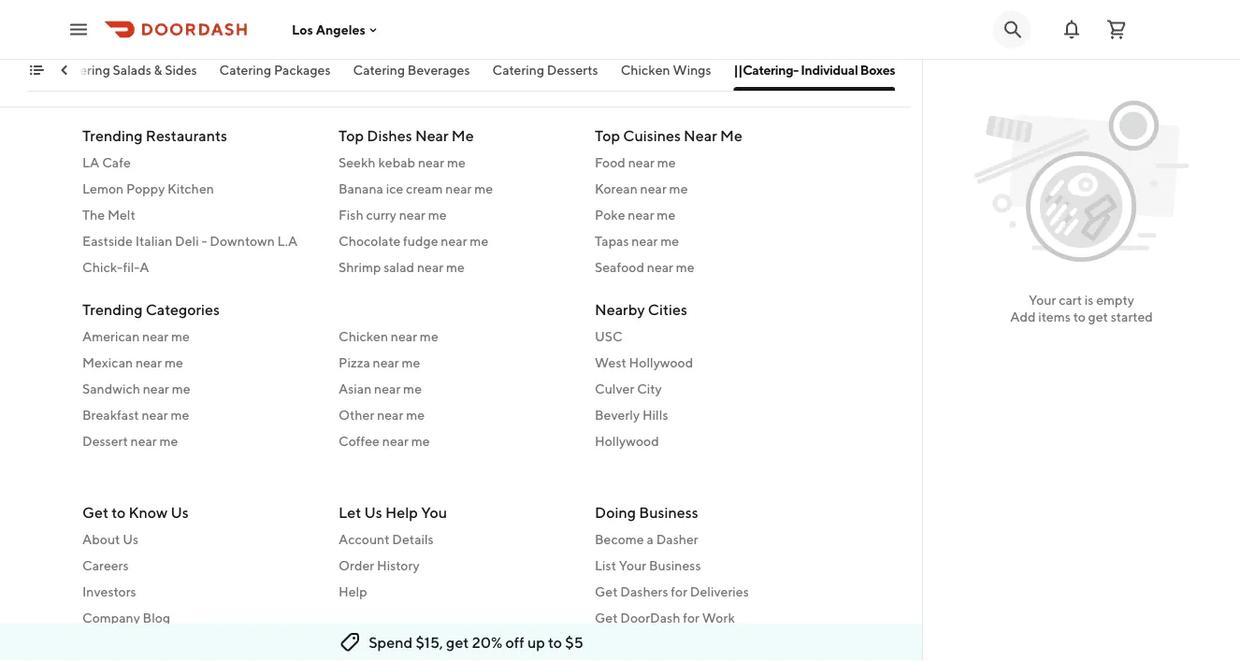 Task type: vqa. For each thing, say whether or not it's contained in the screenshot.
Let
yes



Task type: locate. For each thing, give the bounding box(es) containing it.
me
[[452, 126, 474, 144], [720, 126, 743, 144]]

downtown
[[210, 233, 275, 248]]

beverly hills link
[[595, 406, 829, 424]]

0 horizontal spatial help
[[339, 584, 367, 600]]

your right list
[[619, 558, 647, 574]]

dessert near me link
[[82, 432, 316, 451]]

2 near from the left
[[684, 126, 717, 144]]

about
[[82, 532, 120, 547]]

trending up american
[[82, 300, 143, 318]]

coffee near me link
[[339, 432, 573, 451]]

seekh kebab near me
[[339, 154, 466, 170]]

me down food near me "link"
[[670, 181, 688, 196]]

open menu image
[[67, 18, 90, 41]]

me inside "link"
[[165, 355, 183, 370]]

catering down open menu "icon"
[[58, 62, 110, 78]]

get
[[82, 504, 109, 522], [595, 584, 618, 600], [595, 611, 618, 626]]

4 catering from the left
[[493, 62, 545, 78]]

get doordash for work link
[[595, 609, 829, 628]]

2 horizontal spatial to
[[1074, 309, 1086, 325]]

get right $15,
[[446, 634, 469, 652]]

0 vertical spatial hollywood
[[629, 355, 694, 370]]

for up get doordash for work
[[671, 584, 688, 600]]

1 horizontal spatial help
[[385, 504, 418, 522]]

near up pizza near me
[[391, 328, 417, 344]]

seekh kebab near me link
[[339, 153, 573, 172]]

your inside your cart is empty add items to get started
[[1029, 292, 1057, 308]]

near for breakfast near me
[[142, 407, 168, 422]]

0 items, open order cart image
[[1106, 18, 1128, 41]]

catering down the may
[[353, 62, 405, 78]]

mexican near me
[[82, 355, 183, 370]]

cafe
[[102, 154, 131, 170]]

me inside "link"
[[657, 154, 676, 170]]

get dashers for deliveries link
[[595, 583, 829, 602]]

- right am
[[86, 12, 92, 27]]

banana ice cream near me link
[[339, 179, 573, 198]]

food
[[595, 154, 626, 170]]

1 vertical spatial hollywood
[[595, 433, 659, 449]]

to up the about us
[[112, 504, 126, 522]]

me down cream at the left top
[[428, 207, 447, 222]]

&
[[154, 62, 162, 78]]

coffee
[[339, 433, 380, 449]]

2 vertical spatial get
[[595, 611, 618, 626]]

other near me
[[339, 407, 425, 422]]

empty
[[1097, 292, 1135, 308]]

1 vertical spatial -
[[202, 233, 207, 248]]

near up breakfast near me on the bottom left
[[143, 381, 169, 396]]

chicken inside button
[[621, 62, 671, 78]]

top up seekh at the top left of page
[[339, 126, 364, 144]]

cities
[[648, 300, 688, 318]]

asian near me link
[[339, 379, 573, 398]]

me down 'korean near me'
[[657, 207, 676, 222]]

near up food near me "link"
[[684, 126, 717, 144]]

me for coffee near me
[[411, 433, 430, 449]]

order history
[[339, 558, 420, 574]]

2 trending from the top
[[82, 300, 143, 318]]

me down chocolate fudge near me link
[[446, 259, 465, 275]]

become a dasher
[[595, 532, 699, 547]]

- right the deli
[[202, 233, 207, 248]]

me for tapas near me
[[661, 233, 679, 248]]

0 vertical spatial chicken
[[621, 62, 671, 78]]

near down 'fudge'
[[417, 259, 444, 275]]

1 top from the left
[[339, 126, 364, 144]]

catering inside button
[[493, 62, 545, 78]]

help down order
[[339, 584, 367, 600]]

- inside "eastside italian deli - downtown l.a" link
[[202, 233, 207, 248]]

get inside get dashers for deliveries link
[[595, 584, 618, 600]]

for left work
[[683, 611, 700, 626]]

me down categories
[[171, 328, 190, 344]]

for inside get doordash for work link
[[683, 611, 700, 626]]

near inside "link"
[[136, 355, 162, 370]]

get for get doordash for work
[[595, 611, 618, 626]]

delivery
[[477, 29, 520, 42]]

fish
[[339, 207, 364, 222]]

lemon poppy kitchen
[[82, 181, 214, 196]]

careers link
[[82, 557, 316, 575]]

to inside your cart is empty add items to get started
[[1074, 309, 1086, 325]]

near up chocolate fudge near me
[[399, 207, 426, 222]]

near
[[415, 126, 449, 144], [684, 126, 717, 144]]

chicken left wings on the right
[[621, 62, 671, 78]]

hollywood up 'city' in the bottom right of the page
[[629, 355, 694, 370]]

me down 'tapas near me' 'link'
[[676, 259, 695, 275]]

0 horizontal spatial me
[[452, 126, 474, 144]]

me up coffee near me
[[406, 407, 425, 422]]

become a dasher link
[[595, 531, 829, 549]]

0 vertical spatial help
[[385, 504, 418, 522]]

near down food near me
[[641, 181, 667, 196]]

dishes
[[367, 126, 412, 144]]

0 horizontal spatial us
[[123, 532, 139, 547]]

me for seafood near me
[[676, 259, 695, 275]]

me up pizza near me link
[[420, 328, 439, 344]]

me down sandwich near me link
[[171, 407, 189, 422]]

italian
[[135, 233, 172, 248]]

1 horizontal spatial me
[[720, 126, 743, 144]]

0 vertical spatial for
[[671, 584, 688, 600]]

may
[[373, 29, 395, 42]]

top up 'food'
[[595, 126, 620, 144]]

0 vertical spatial get
[[1089, 309, 1109, 325]]

0 horizontal spatial near
[[415, 126, 449, 144]]

me down chicken near me
[[402, 355, 421, 370]]

1 near from the left
[[415, 126, 449, 144]]

for
[[671, 584, 688, 600], [683, 611, 700, 626]]

me for korean near me
[[670, 181, 688, 196]]

1 horizontal spatial -
[[202, 233, 207, 248]]

me for chicken near me
[[420, 328, 439, 344]]

me down mexican near me "link"
[[172, 381, 191, 396]]

0 vertical spatial to
[[1074, 309, 1086, 325]]

melt
[[107, 207, 135, 222]]

2 horizontal spatial us
[[364, 504, 382, 522]]

started
[[1111, 309, 1153, 325]]

2 top from the left
[[595, 126, 620, 144]]

0 horizontal spatial get
[[446, 634, 469, 652]]

near down chicken near me
[[373, 355, 399, 370]]

me down american near me link
[[165, 355, 183, 370]]

0 horizontal spatial your
[[619, 558, 647, 574]]

pizza near me link
[[339, 353, 573, 372]]

me for pizza near me
[[402, 355, 421, 370]]

catering beverages
[[353, 62, 470, 78]]

get inside get doordash for work link
[[595, 611, 618, 626]]

near up coffee near me
[[377, 407, 404, 422]]

chicken
[[621, 62, 671, 78], [339, 328, 388, 344]]

us right know
[[171, 504, 189, 522]]

me up other near me
[[403, 381, 422, 396]]

catering salads & sides button
[[58, 61, 197, 91]]

1 horizontal spatial us
[[171, 504, 189, 522]]

to right up
[[548, 634, 562, 652]]

me down top cuisines near me
[[657, 154, 676, 170]]

catering left "packages"
[[219, 62, 271, 78]]

0 vertical spatial trending
[[82, 126, 143, 144]]

business up dasher
[[639, 504, 699, 522]]

1 horizontal spatial near
[[684, 126, 717, 144]]

catering down and
[[493, 62, 545, 78]]

0 horizontal spatial top
[[339, 126, 364, 144]]

dessert near me
[[82, 433, 178, 449]]

near for american near me
[[142, 328, 169, 344]]

2 vertical spatial to
[[548, 634, 562, 652]]

get for get dashers for deliveries
[[595, 584, 618, 600]]

near for tapas near me
[[632, 233, 658, 248]]

curry
[[366, 207, 397, 222]]

me up seafood near me at top
[[661, 233, 679, 248]]

near up seekh kebab near me link
[[415, 126, 449, 144]]

1 me from the left
[[452, 126, 474, 144]]

culver
[[595, 381, 635, 396]]

1 vertical spatial chicken
[[339, 328, 388, 344]]

business down dasher
[[649, 558, 701, 574]]

us down get to know us
[[123, 532, 139, 547]]

near down trending categories
[[142, 328, 169, 344]]

1 horizontal spatial get
[[1089, 309, 1109, 325]]

prices
[[339, 29, 371, 42]]

get down list
[[595, 584, 618, 600]]

me for mexican near me
[[165, 355, 183, 370]]

1 vertical spatial trending
[[82, 300, 143, 318]]

catering packages button
[[219, 61, 331, 91]]

near down sandwich near me
[[142, 407, 168, 422]]

1 trending from the top
[[82, 126, 143, 144]]

top for top dishes near me
[[339, 126, 364, 144]]

chocolate fudge near me link
[[339, 232, 573, 250]]

let us help you
[[339, 504, 447, 522]]

me up seekh kebab near me link
[[452, 126, 474, 144]]

me for poke near me
[[657, 207, 676, 222]]

careers
[[82, 558, 129, 574]]

near for pizza near me
[[373, 355, 399, 370]]

to down cart
[[1074, 309, 1086, 325]]

3 catering from the left
[[353, 62, 405, 78]]

american
[[82, 328, 140, 344]]

get for get to know us
[[82, 504, 109, 522]]

me up food near me "link"
[[720, 126, 743, 144]]

me for top cuisines near me
[[720, 126, 743, 144]]

catering for catering packages
[[219, 62, 271, 78]]

restaurants
[[146, 126, 227, 144]]

near for seafood near me
[[647, 259, 674, 275]]

1 catering from the left
[[58, 62, 110, 78]]

2 me from the left
[[720, 126, 743, 144]]

near up other near me
[[374, 381, 401, 396]]

1 vertical spatial to
[[112, 504, 126, 522]]

2 catering from the left
[[219, 62, 271, 78]]

me down other near me link
[[411, 433, 430, 449]]

me down "breakfast near me" link
[[160, 433, 178, 449]]

1 vertical spatial help
[[339, 584, 367, 600]]

eastside italian deli - downtown l.a
[[82, 233, 298, 248]]

1 horizontal spatial to
[[548, 634, 562, 652]]

near down 'korean near me'
[[628, 207, 655, 222]]

near up 'korean near me'
[[628, 154, 655, 170]]

angeles
[[316, 22, 366, 37]]

for for dashers
[[671, 584, 688, 600]]

me for food near me
[[657, 154, 676, 170]]

near for chicken near me
[[391, 328, 417, 344]]

fish curry near me link
[[339, 205, 573, 224]]

los
[[292, 22, 313, 37]]

help up details
[[385, 504, 418, 522]]

near down tapas near me
[[647, 259, 674, 275]]

1 horizontal spatial chicken
[[621, 62, 671, 78]]

me for asian near me
[[403, 381, 422, 396]]

chicken wings button
[[621, 61, 712, 91]]

catering desserts button
[[493, 61, 598, 91]]

get up about on the left of the page
[[82, 504, 109, 522]]

categories
[[146, 300, 220, 318]]

near down breakfast near me on the bottom left
[[131, 433, 157, 449]]

me
[[447, 154, 466, 170], [657, 154, 676, 170], [475, 181, 493, 196], [670, 181, 688, 196], [428, 207, 447, 222], [657, 207, 676, 222], [470, 233, 489, 248], [661, 233, 679, 248], [446, 259, 465, 275], [676, 259, 695, 275], [171, 328, 190, 344], [420, 328, 439, 344], [165, 355, 183, 370], [402, 355, 421, 370], [172, 381, 191, 396], [403, 381, 422, 396], [171, 407, 189, 422], [406, 407, 425, 422], [160, 433, 178, 449], [411, 433, 430, 449]]

near up sandwich near me
[[136, 355, 162, 370]]

trending for trending categories
[[82, 300, 143, 318]]

catering for catering desserts
[[493, 62, 545, 78]]

your up the items
[[1029, 292, 1057, 308]]

us right "let"
[[364, 504, 382, 522]]

0 horizontal spatial -
[[86, 12, 92, 27]]

get left doordash
[[595, 611, 618, 626]]

history
[[377, 558, 420, 574]]

1 horizontal spatial your
[[1029, 292, 1057, 308]]

near for poke near me
[[628, 207, 655, 222]]

salads
[[113, 62, 151, 78]]

me for other near me
[[406, 407, 425, 422]]

chicken up 'pizza'
[[339, 328, 388, 344]]

chicken for chicken near me
[[339, 328, 388, 344]]

1 vertical spatial for
[[683, 611, 700, 626]]

for inside get dashers for deliveries link
[[671, 584, 688, 600]]

tapas
[[595, 233, 629, 248]]

tapas near me link
[[595, 232, 829, 250]]

near
[[418, 154, 445, 170], [628, 154, 655, 170], [446, 181, 472, 196], [641, 181, 667, 196], [399, 207, 426, 222], [628, 207, 655, 222], [441, 233, 467, 248], [632, 233, 658, 248], [417, 259, 444, 275], [647, 259, 674, 275], [142, 328, 169, 344], [391, 328, 417, 344], [136, 355, 162, 370], [373, 355, 399, 370], [143, 381, 169, 396], [374, 381, 401, 396], [142, 407, 168, 422], [377, 407, 404, 422], [131, 433, 157, 449], [382, 433, 409, 449]]

pm
[[125, 12, 144, 27]]

american near me link
[[82, 327, 316, 346]]

near for mexican near me
[[136, 355, 162, 370]]

me for american near me
[[171, 328, 190, 344]]

near down other near me
[[382, 433, 409, 449]]

desserts
[[547, 62, 598, 78]]

company blog link
[[82, 609, 316, 628]]

banana ice cream near me
[[339, 181, 493, 196]]

10:00 am - 3:30 pm
[[27, 12, 144, 27]]

doordash
[[621, 611, 681, 626]]

hollywood down beverly hills
[[595, 433, 659, 449]]

1 horizontal spatial top
[[595, 126, 620, 144]]

account details
[[339, 532, 434, 547]]

1 vertical spatial get
[[595, 584, 618, 600]]

me inside 'link'
[[411, 433, 430, 449]]

me down seekh kebab near me link
[[475, 181, 493, 196]]

0 vertical spatial your
[[1029, 292, 1057, 308]]

let
[[339, 504, 361, 522]]

order history link
[[339, 557, 573, 575]]

to
[[1074, 309, 1086, 325], [112, 504, 126, 522], [548, 634, 562, 652]]

hills
[[643, 407, 668, 422]]

near inside 'link'
[[382, 433, 409, 449]]

trending up cafe
[[82, 126, 143, 144]]

am
[[66, 12, 84, 27]]

catering for catering salads & sides
[[58, 62, 110, 78]]

0 vertical spatial get
[[82, 504, 109, 522]]

near inside "link"
[[628, 154, 655, 170]]

chick-fil-a
[[82, 259, 149, 275]]

near up seafood near me at top
[[632, 233, 658, 248]]

1 vertical spatial get
[[446, 634, 469, 652]]

near for sandwich near me
[[143, 381, 169, 396]]

0 horizontal spatial chicken
[[339, 328, 388, 344]]

fil-
[[123, 259, 140, 275]]

get down is
[[1089, 309, 1109, 325]]



Task type: describe. For each thing, give the bounding box(es) containing it.
account details link
[[339, 531, 573, 549]]

beverly hills
[[595, 407, 668, 422]]

scroll menu navigation left image
[[57, 63, 72, 78]]

the
[[82, 207, 105, 222]]

dasher
[[656, 532, 699, 547]]

chicken near me link
[[339, 327, 573, 346]]

beverages
[[408, 62, 470, 78]]

about us
[[82, 532, 139, 547]]

individual
[[801, 62, 858, 78]]

packages
[[274, 62, 331, 78]]

seafood near me
[[595, 259, 695, 275]]

asian
[[339, 381, 372, 396]]

near for korean near me
[[641, 181, 667, 196]]

me for sandwich near me
[[172, 381, 191, 396]]

and
[[523, 29, 542, 42]]

chick-fil-a link
[[82, 258, 316, 276]]

near down seekh kebab near me link
[[446, 181, 472, 196]]

asian near me
[[339, 381, 422, 396]]

breakfast near me
[[82, 407, 189, 422]]

top for top cuisines near me
[[595, 126, 620, 144]]

hollywood link
[[595, 432, 829, 451]]

show menu categories image
[[29, 63, 44, 78]]

poke
[[595, 207, 626, 222]]

poke near me link
[[595, 205, 829, 224]]

chicken for chicken wings
[[621, 62, 671, 78]]

0 vertical spatial -
[[86, 12, 92, 27]]

near down 'fish curry near me' link
[[441, 233, 467, 248]]

me up banana ice cream near me link in the top of the page
[[447, 154, 466, 170]]

pickup.
[[544, 29, 584, 42]]

trending for trending restaurants
[[82, 126, 143, 144]]

to for your
[[1074, 309, 1086, 325]]

us for let us help you
[[364, 504, 382, 522]]

help inside 'link'
[[339, 584, 367, 600]]

order
[[339, 558, 374, 574]]

west hollywood
[[595, 355, 694, 370]]

near for food near me
[[628, 154, 655, 170]]

seafood
[[595, 259, 645, 275]]

poke near me
[[595, 207, 676, 222]]

breakfast near me link
[[82, 406, 316, 424]]

differ
[[397, 29, 426, 42]]

seafood near me link
[[595, 258, 829, 276]]

near for dishes
[[415, 126, 449, 144]]

near for cuisines
[[684, 126, 717, 144]]

list
[[595, 558, 617, 574]]

off
[[506, 634, 525, 652]]

up
[[528, 634, 545, 652]]

american near me
[[82, 328, 190, 344]]

prices may differ between delivery and pickup.
[[339, 29, 584, 42]]

pizza near me
[[339, 355, 421, 370]]

me for top dishes near me
[[452, 126, 474, 144]]

to for spend
[[548, 634, 562, 652]]

deliveries
[[690, 584, 749, 600]]

catering beverages button
[[353, 61, 470, 91]]

company
[[82, 611, 140, 626]]

list your business
[[595, 558, 701, 574]]

trending categories
[[82, 300, 220, 318]]

breakfast
[[82, 407, 139, 422]]

seekh
[[339, 154, 376, 170]]

chick-
[[82, 259, 123, 275]]

||catering- individual boxes
[[734, 62, 896, 78]]

0 vertical spatial business
[[639, 504, 699, 522]]

near up cream at the left top
[[418, 154, 445, 170]]

near for dessert near me
[[131, 433, 157, 449]]

near for other near me
[[377, 407, 404, 422]]

near for asian near me
[[374, 381, 401, 396]]

is
[[1085, 292, 1094, 308]]

fudge
[[403, 233, 438, 248]]

other
[[339, 407, 375, 422]]

work
[[702, 611, 735, 626]]

los angeles button
[[292, 22, 381, 37]]

1 vertical spatial your
[[619, 558, 647, 574]]

ice
[[386, 181, 404, 196]]

me down 'fish curry near me' link
[[470, 233, 489, 248]]

beverly
[[595, 407, 640, 422]]

20%
[[472, 634, 503, 652]]

near for coffee near me
[[382, 433, 409, 449]]

us for about us
[[123, 532, 139, 547]]

between
[[429, 29, 475, 42]]

for for doordash
[[683, 611, 700, 626]]

west
[[595, 355, 627, 370]]

chicken near me
[[339, 328, 439, 344]]

investors link
[[82, 583, 316, 602]]

culver city link
[[595, 379, 829, 398]]

investors
[[82, 584, 136, 600]]

la cafe link
[[82, 153, 316, 172]]

top cuisines near me
[[595, 126, 743, 144]]

account
[[339, 532, 390, 547]]

catering for catering beverages
[[353, 62, 405, 78]]

become
[[595, 532, 644, 547]]

0 horizontal spatial to
[[112, 504, 126, 522]]

trending restaurants
[[82, 126, 227, 144]]

top dishes near me
[[339, 126, 474, 144]]

get inside your cart is empty add items to get started
[[1089, 309, 1109, 325]]

west hollywood link
[[595, 353, 829, 372]]

catering desserts
[[493, 62, 598, 78]]

nearby
[[595, 300, 645, 318]]

$5
[[565, 634, 584, 652]]

1 vertical spatial business
[[649, 558, 701, 574]]

me for breakfast near me
[[171, 407, 189, 422]]

l.a
[[278, 233, 298, 248]]

city
[[637, 381, 662, 396]]

get doordash for work
[[595, 611, 735, 626]]

know
[[129, 504, 168, 522]]

chocolate fudge near me
[[339, 233, 489, 248]]

coffee near me
[[339, 433, 430, 449]]

get dashers for deliveries
[[595, 584, 749, 600]]

nearby cities
[[595, 300, 688, 318]]

sandwich near me
[[82, 381, 191, 396]]

other near me link
[[339, 406, 573, 424]]

me for dessert near me
[[160, 433, 178, 449]]

cart
[[1059, 292, 1083, 308]]

notification bell image
[[1061, 18, 1083, 41]]

fish curry near me
[[339, 207, 447, 222]]



